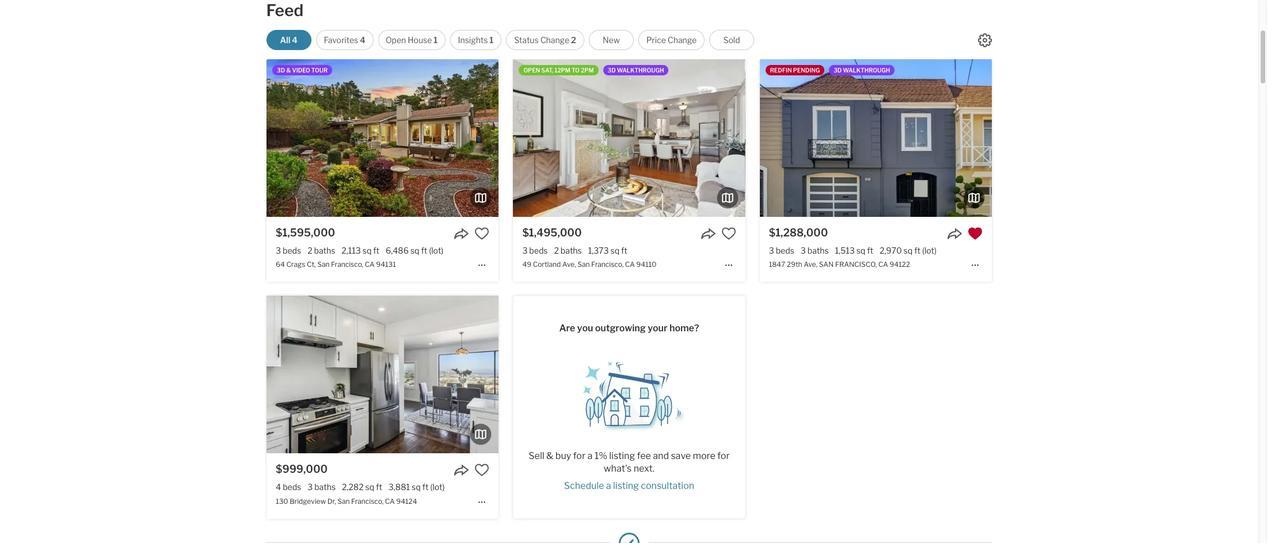 Task type: vqa. For each thing, say whether or not it's contained in the screenshot.


Task type: locate. For each thing, give the bounding box(es) containing it.
0 horizontal spatial favorite button checkbox
[[475, 463, 490, 478]]

redfin
[[771, 67, 792, 74]]

walkthrough
[[617, 67, 664, 74], [844, 67, 891, 74]]

ave, left san
[[804, 261, 818, 269]]

0 horizontal spatial 2 baths
[[308, 246, 335, 256]]

ca down 2,970
[[879, 261, 889, 269]]

3d right 2pm
[[608, 67, 616, 74]]

2 walkthrough from the left
[[844, 67, 891, 74]]

Status Change radio
[[506, 30, 585, 50]]

1 photo of 49 cortland ave, san francisco, ca 94110 image from the left
[[281, 59, 514, 217]]

status
[[515, 35, 539, 45]]

2 3d walkthrough from the left
[[834, 67, 891, 74]]

1 vertical spatial favorite button checkbox
[[475, 463, 490, 478]]

2 horizontal spatial san
[[578, 261, 590, 269]]

ca left 94110
[[626, 261, 635, 269]]

1,513 sq ft
[[836, 246, 874, 256]]

ca left 94131
[[365, 261, 375, 269]]

1 horizontal spatial 3d
[[608, 67, 616, 74]]

0 horizontal spatial ave,
[[563, 261, 576, 269]]

listing
[[610, 451, 635, 462], [614, 481, 639, 492]]

3d for $1,495,000
[[608, 67, 616, 74]]

favorite button checkbox
[[722, 226, 737, 241], [475, 463, 490, 478]]

(lot) for $1,288,000
[[923, 246, 937, 256]]

1 1 from the left
[[434, 35, 438, 45]]

ave, for $1,495,000
[[563, 261, 576, 269]]

94122
[[890, 261, 911, 269]]

2 up ct,
[[308, 246, 313, 256]]

2,282
[[342, 483, 364, 493]]

3d walkthrough down price
[[608, 67, 664, 74]]

64 crags ct, san francisco, ca 94131
[[276, 261, 396, 269]]

ft for 1,513 sq ft
[[868, 246, 874, 256]]

2 favorite button checkbox from the left
[[968, 226, 983, 241]]

1 horizontal spatial 2 baths
[[554, 246, 582, 256]]

3 for $1,495,000
[[523, 246, 528, 256]]

photo of 49 cortland ave, san francisco, ca 94110 image
[[281, 59, 514, 217], [514, 59, 746, 217], [746, 59, 978, 217]]

are
[[560, 323, 576, 334]]

ft right 6,486
[[421, 246, 428, 256]]

option group
[[266, 30, 755, 50]]

change right status
[[541, 35, 570, 45]]

1 photo of 1847 29th ave, san francisco, ca 94122 image from the left
[[528, 59, 760, 217]]

2 inside status change option
[[571, 35, 577, 45]]

3 for $1,288,000
[[769, 246, 775, 256]]

3 baths
[[801, 246, 829, 256], [308, 483, 336, 493]]

2,970 sq ft (lot)
[[880, 246, 937, 256]]

0 vertical spatial favorite button checkbox
[[722, 226, 737, 241]]

0 horizontal spatial favorite button image
[[475, 226, 490, 241]]

ft
[[373, 246, 380, 256], [421, 246, 428, 256], [622, 246, 628, 256], [868, 246, 874, 256], [915, 246, 921, 256], [376, 483, 382, 493], [423, 483, 429, 493]]

for
[[574, 451, 586, 462], [718, 451, 730, 462]]

sell & buy for a 1% listing fee and save more for what's next.
[[529, 451, 730, 475]]

2 photo of 130 bridgeview dr, san francisco, ca 94124 image from the left
[[267, 296, 499, 454]]

ft for 2,113 sq ft
[[373, 246, 380, 256]]

francisco, down 1,373 sq ft
[[592, 261, 624, 269]]

baths for $999,000
[[315, 483, 336, 493]]

2 2 baths from the left
[[554, 246, 582, 256]]

beds up '130'
[[283, 483, 301, 493]]

1 walkthrough from the left
[[617, 67, 664, 74]]

status change 2
[[515, 35, 577, 45]]

2 up the to
[[571, 35, 577, 45]]

3 beds for $1,595,000
[[276, 246, 301, 256]]

4 right the all
[[292, 35, 298, 45]]

a inside sell & buy for a 1% listing fee and save more for what's next.
[[588, 451, 593, 462]]

4 inside the favorites radio
[[360, 35, 366, 45]]

2 change from the left
[[668, 35, 697, 45]]

6,486 sq ft (lot)
[[386, 246, 444, 256]]

house
[[408, 35, 432, 45]]

3d walkthrough
[[608, 67, 664, 74], [834, 67, 891, 74]]

change
[[541, 35, 570, 45], [668, 35, 697, 45]]

sq for 2,113
[[363, 246, 372, 256]]

beds up "1847"
[[776, 246, 795, 256]]

2 for $1,595,000
[[308, 246, 313, 256]]

baths up 49 cortland ave, san francisco, ca 94110
[[561, 246, 582, 256]]

0 horizontal spatial walkthrough
[[617, 67, 664, 74]]

1 horizontal spatial favorite button checkbox
[[968, 226, 983, 241]]

0 horizontal spatial for
[[574, 451, 586, 462]]

2,282 sq ft
[[342, 483, 382, 493]]

1 horizontal spatial 3 beds
[[523, 246, 548, 256]]

1,513
[[836, 246, 855, 256]]

3 up bridgeview
[[308, 483, 313, 493]]

francisco, down 2,282 sq ft
[[351, 498, 384, 506]]

3d right pending
[[834, 67, 842, 74]]

1 vertical spatial 3 baths
[[308, 483, 336, 493]]

favorite button image
[[475, 226, 490, 241], [722, 226, 737, 241], [968, 226, 983, 241]]

0 vertical spatial 3 baths
[[801, 246, 829, 256]]

1 horizontal spatial ave,
[[804, 261, 818, 269]]

change for status
[[541, 35, 570, 45]]

you
[[578, 323, 594, 334]]

sold
[[724, 35, 741, 45]]

redfin pending
[[771, 67, 820, 74]]

3d & video tour
[[277, 67, 328, 74]]

francisco, down 2,113
[[331, 261, 364, 269]]

listing up what's
[[610, 451, 635, 462]]

0 vertical spatial a
[[588, 451, 593, 462]]

64
[[276, 261, 285, 269]]

san for $999,000
[[338, 498, 350, 506]]

3 beds for $1,288,000
[[769, 246, 795, 256]]

ft right 1,373
[[622, 246, 628, 256]]

4 up '130'
[[276, 483, 281, 493]]

baths
[[314, 246, 335, 256], [561, 246, 582, 256], [808, 246, 829, 256], [315, 483, 336, 493]]

for right the buy
[[574, 451, 586, 462]]

3 up "1847"
[[769, 246, 775, 256]]

1 favorite button checkbox from the left
[[475, 226, 490, 241]]

0 horizontal spatial 1
[[434, 35, 438, 45]]

baths up dr,
[[315, 483, 336, 493]]

2 favorite button image from the left
[[722, 226, 737, 241]]

2 ave, from the left
[[804, 261, 818, 269]]

49 cortland ave, san francisco, ca 94110
[[523, 261, 657, 269]]

ca for $1,495,000
[[626, 261, 635, 269]]

3 up 64
[[276, 246, 281, 256]]

1 horizontal spatial a
[[607, 481, 612, 492]]

sq up the 94122
[[904, 246, 913, 256]]

0 horizontal spatial 3d walkthrough
[[608, 67, 664, 74]]

3 up 29th
[[801, 246, 806, 256]]

$1,595,000
[[276, 227, 335, 239]]

what's
[[604, 464, 632, 475]]

1 right the house
[[434, 35, 438, 45]]

2 horizontal spatial 3 beds
[[769, 246, 795, 256]]

ft right 3,881
[[423, 483, 429, 493]]

0 horizontal spatial 3d
[[277, 67, 285, 74]]

ft for 2,970 sq ft (lot)
[[915, 246, 921, 256]]

& right sell
[[547, 451, 554, 462]]

& inside sell & buy for a 1% listing fee and save more for what's next.
[[547, 451, 554, 462]]

94131
[[376, 261, 396, 269]]

2 horizontal spatial 4
[[360, 35, 366, 45]]

sq right the 2,282
[[366, 483, 375, 493]]

2 1 from the left
[[490, 35, 494, 45]]

1 horizontal spatial walkthrough
[[844, 67, 891, 74]]

49
[[523, 261, 532, 269]]

1 horizontal spatial 3 baths
[[801, 246, 829, 256]]

(lot) right 6,486
[[429, 246, 444, 256]]

a left "1%" in the left of the page
[[588, 451, 593, 462]]

price
[[647, 35, 666, 45]]

3d left video
[[277, 67, 285, 74]]

photo of 130 bridgeview dr, san francisco, ca 94124 image
[[35, 296, 267, 454], [267, 296, 499, 454], [499, 296, 731, 454]]

sq for 3,881
[[412, 483, 421, 493]]

favorites
[[324, 35, 358, 45]]

sq for 1,373
[[611, 246, 620, 256]]

3 beds up the crags at the left top
[[276, 246, 301, 256]]

(lot) right 2,970
[[923, 246, 937, 256]]

1 horizontal spatial san
[[338, 498, 350, 506]]

2 baths for $1,495,000
[[554, 246, 582, 256]]

san right ct,
[[318, 261, 330, 269]]

beds for $1,288,000
[[776, 246, 795, 256]]

1 horizontal spatial favorite button image
[[722, 226, 737, 241]]

4
[[292, 35, 298, 45], [360, 35, 366, 45], [276, 483, 281, 493]]

0 vertical spatial &
[[286, 67, 291, 74]]

sq
[[363, 246, 372, 256], [411, 246, 420, 256], [611, 246, 620, 256], [857, 246, 866, 256], [904, 246, 913, 256], [366, 483, 375, 493], [412, 483, 421, 493]]

(lot)
[[429, 246, 444, 256], [923, 246, 937, 256], [431, 483, 445, 493]]

0 horizontal spatial san
[[318, 261, 330, 269]]

3d
[[277, 67, 285, 74], [608, 67, 616, 74], [834, 67, 842, 74]]

ft for 3,881 sq ft (lot)
[[423, 483, 429, 493]]

photo of 64 crags ct, san francisco, ca 94131 image
[[35, 59, 267, 217], [267, 59, 499, 217], [499, 59, 731, 217]]

sq right 6,486
[[411, 246, 420, 256]]

3 beds up "1847"
[[769, 246, 795, 256]]

3 favorite button image from the left
[[968, 226, 983, 241]]

0 vertical spatial listing
[[610, 451, 635, 462]]

2,970
[[880, 246, 903, 256]]

favorite button checkbox
[[475, 226, 490, 241], [968, 226, 983, 241]]

Price Change radio
[[639, 30, 705, 50]]

0 horizontal spatial a
[[588, 451, 593, 462]]

3d walkthrough for $1,495,000
[[608, 67, 664, 74]]

$1,288,000
[[769, 227, 829, 239]]

beds up the crags at the left top
[[283, 246, 301, 256]]

0 horizontal spatial favorite button checkbox
[[475, 226, 490, 241]]

sq up 94124
[[412, 483, 421, 493]]

ft up francisco,
[[868, 246, 874, 256]]

sq right 2,113
[[363, 246, 372, 256]]

4 right the favorites
[[360, 35, 366, 45]]

ave,
[[563, 261, 576, 269], [804, 261, 818, 269]]

baths up 64 crags ct, san francisco, ca 94131
[[314, 246, 335, 256]]

3 baths up san
[[801, 246, 829, 256]]

3 3d from the left
[[834, 67, 842, 74]]

(lot) right 3,881
[[431, 483, 445, 493]]

sq up francisco,
[[857, 246, 866, 256]]

3 up 49 at the left
[[523, 246, 528, 256]]

3 baths for $999,000
[[308, 483, 336, 493]]

schedule
[[564, 481, 605, 492]]

2 horizontal spatial favorite button image
[[968, 226, 983, 241]]

ft up 94131
[[373, 246, 380, 256]]

3 baths up dr,
[[308, 483, 336, 493]]

favorite button image
[[475, 463, 490, 478]]

3,881 sq ft (lot)
[[389, 483, 445, 493]]

0 horizontal spatial 3 beds
[[276, 246, 301, 256]]

ca down 3,881
[[385, 498, 395, 506]]

beds
[[283, 246, 301, 256], [530, 246, 548, 256], [776, 246, 795, 256], [283, 483, 301, 493]]

ft for 6,486 sq ft (lot)
[[421, 246, 428, 256]]

1 horizontal spatial change
[[668, 35, 697, 45]]

beds up cortland
[[530, 246, 548, 256]]

1 vertical spatial &
[[547, 451, 554, 462]]

1 horizontal spatial for
[[718, 451, 730, 462]]

0 horizontal spatial 2
[[308, 246, 313, 256]]

1 horizontal spatial 3d walkthrough
[[834, 67, 891, 74]]

baths for $1,288,000
[[808, 246, 829, 256]]

for right more
[[718, 451, 730, 462]]

3
[[276, 246, 281, 256], [523, 246, 528, 256], [769, 246, 775, 256], [801, 246, 806, 256], [308, 483, 313, 493]]

2 horizontal spatial 2
[[571, 35, 577, 45]]

1 photo of 130 bridgeview dr, san francisco, ca 94124 image from the left
[[35, 296, 267, 454]]

san down 1,373
[[578, 261, 590, 269]]

2 baths
[[308, 246, 335, 256], [554, 246, 582, 256]]

ft left 3,881
[[376, 483, 382, 493]]

1 horizontal spatial favorite button checkbox
[[722, 226, 737, 241]]

buy
[[556, 451, 572, 462]]

6,486
[[386, 246, 409, 256]]

ft right 2,970
[[915, 246, 921, 256]]

san right dr,
[[338, 498, 350, 506]]

3d walkthrough right pending
[[834, 67, 891, 74]]

3 beds
[[276, 246, 301, 256], [523, 246, 548, 256], [769, 246, 795, 256]]

2
[[571, 35, 577, 45], [308, 246, 313, 256], [554, 246, 559, 256]]

1 horizontal spatial 4
[[292, 35, 298, 45]]

1 3 beds from the left
[[276, 246, 301, 256]]

0 horizontal spatial change
[[541, 35, 570, 45]]

consultation
[[641, 481, 695, 492]]

a down what's
[[607, 481, 612, 492]]

94110
[[637, 261, 657, 269]]

listing down what's
[[614, 481, 639, 492]]

0 horizontal spatial 4
[[276, 483, 281, 493]]

francisco,
[[836, 261, 878, 269]]

3 photo of 130 bridgeview dr, san francisco, ca 94124 image from the left
[[499, 296, 731, 454]]

3 beds up 49 at the left
[[523, 246, 548, 256]]

2 3d from the left
[[608, 67, 616, 74]]

ave, right cortland
[[563, 261, 576, 269]]

2 up cortland
[[554, 246, 559, 256]]

1 change from the left
[[541, 35, 570, 45]]

change right price
[[668, 35, 697, 45]]

beds for $999,000
[[283, 483, 301, 493]]

2 baths down '$1,495,000'
[[554, 246, 582, 256]]

& left video
[[286, 67, 291, 74]]

favorite button image for $1,595,000
[[475, 226, 490, 241]]

3 baths for $1,288,000
[[801, 246, 829, 256]]

2 3 beds from the left
[[523, 246, 548, 256]]

2 baths up ct,
[[308, 246, 335, 256]]

0 horizontal spatial 3 baths
[[308, 483, 336, 493]]

1 3d walkthrough from the left
[[608, 67, 664, 74]]

1 right insights
[[490, 35, 494, 45]]

4 inside all option
[[292, 35, 298, 45]]

1 2 baths from the left
[[308, 246, 335, 256]]

2 horizontal spatial 3d
[[834, 67, 842, 74]]

3 3 beds from the left
[[769, 246, 795, 256]]

to
[[572, 67, 580, 74]]

baths up san
[[808, 246, 829, 256]]

sq right 1,373
[[611, 246, 620, 256]]

2 photo of 64 crags ct, san francisco, ca 94131 image from the left
[[267, 59, 499, 217]]

1 horizontal spatial 2
[[554, 246, 559, 256]]

1 ave, from the left
[[563, 261, 576, 269]]

francisco,
[[331, 261, 364, 269], [592, 261, 624, 269], [351, 498, 384, 506]]

Insights radio
[[450, 30, 502, 50]]

insights
[[458, 35, 488, 45]]

san
[[318, 261, 330, 269], [578, 261, 590, 269], [338, 498, 350, 506]]

0 horizontal spatial &
[[286, 67, 291, 74]]

1 horizontal spatial 1
[[490, 35, 494, 45]]

1 favorite button image from the left
[[475, 226, 490, 241]]

1 horizontal spatial &
[[547, 451, 554, 462]]

photo of 1847 29th ave, san francisco, ca 94122 image
[[528, 59, 760, 217], [760, 59, 993, 217], [992, 59, 1225, 217]]



Task type: describe. For each thing, give the bounding box(es) containing it.
Favorites radio
[[316, 30, 374, 50]]

1 inside open house radio
[[434, 35, 438, 45]]

1 for from the left
[[574, 451, 586, 462]]

favorite button checkbox for $1,288,000
[[968, 226, 983, 241]]

open sat, 12pm to 2pm
[[524, 67, 594, 74]]

listing inside sell & buy for a 1% listing fee and save more for what's next.
[[610, 451, 635, 462]]

sq for 6,486
[[411, 246, 420, 256]]

3,881
[[389, 483, 410, 493]]

bridgeview
[[290, 498, 326, 506]]

pending
[[794, 67, 820, 74]]

sat,
[[542, 67, 554, 74]]

francisco, for $1,595,000
[[331, 261, 364, 269]]

crags
[[287, 261, 306, 269]]

an image of a house image
[[572, 354, 687, 432]]

favorite button image for $1,495,000
[[722, 226, 737, 241]]

3d for $1,288,000
[[834, 67, 842, 74]]

fee
[[637, 451, 651, 462]]

1,373 sq ft
[[589, 246, 628, 256]]

2pm
[[581, 67, 594, 74]]

favorite button checkbox for $999,000
[[475, 463, 490, 478]]

Sold radio
[[710, 30, 755, 50]]

3 photo of 49 cortland ave, san francisco, ca 94110 image from the left
[[746, 59, 978, 217]]

sq for 2,970
[[904, 246, 913, 256]]

video
[[292, 67, 310, 74]]

sq for 1,513
[[857, 246, 866, 256]]

Open House radio
[[378, 30, 446, 50]]

ave, for $1,288,000
[[804, 261, 818, 269]]

4 for favorites 4
[[360, 35, 366, 45]]

san for $1,495,000
[[578, 261, 590, 269]]

walkthrough for $1,288,000
[[844, 67, 891, 74]]

1,373
[[589, 246, 609, 256]]

1 vertical spatial listing
[[614, 481, 639, 492]]

dr,
[[328, 498, 336, 506]]

favorite button image for $1,288,000
[[968, 226, 983, 241]]

$999,000
[[276, 464, 328, 476]]

2 photo of 1847 29th ave, san francisco, ca 94122 image from the left
[[760, 59, 993, 217]]

1 inside insights 'option'
[[490, 35, 494, 45]]

2 for from the left
[[718, 451, 730, 462]]

130
[[276, 498, 288, 506]]

& for sell
[[547, 451, 554, 462]]

more
[[693, 451, 716, 462]]

sq for 2,282
[[366, 483, 375, 493]]

favorite button checkbox for $1,495,000
[[722, 226, 737, 241]]

130 bridgeview dr, san francisco, ca 94124
[[276, 498, 417, 506]]

ca for $999,000
[[385, 498, 395, 506]]

baths for $1,495,000
[[561, 246, 582, 256]]

2 photo of 49 cortland ave, san francisco, ca 94110 image from the left
[[514, 59, 746, 217]]

feed
[[266, 1, 304, 20]]

(lot) for $1,595,000
[[429, 246, 444, 256]]

open house 1
[[386, 35, 438, 45]]

New radio
[[589, 30, 634, 50]]

$1,495,000
[[523, 227, 582, 239]]

change for price
[[668, 35, 697, 45]]

francisco, for $1,495,000
[[592, 261, 624, 269]]

outgrowing
[[596, 323, 646, 334]]

ft for 2,282 sq ft
[[376, 483, 382, 493]]

baths for $1,595,000
[[314, 246, 335, 256]]

favorites 4
[[324, 35, 366, 45]]

3 beds for $1,495,000
[[523, 246, 548, 256]]

home?
[[670, 323, 700, 334]]

new
[[603, 35, 620, 45]]

tour
[[312, 67, 328, 74]]

all 4
[[280, 35, 298, 45]]

insights 1
[[458, 35, 494, 45]]

beds for $1,495,000
[[530, 246, 548, 256]]

cortland
[[533, 261, 561, 269]]

are you outgrowing your home?
[[560, 323, 700, 334]]

open
[[524, 67, 540, 74]]

option group containing all
[[266, 30, 755, 50]]

ca for $1,595,000
[[365, 261, 375, 269]]

1 3d from the left
[[277, 67, 285, 74]]

4 for all 4
[[292, 35, 298, 45]]

beds for $1,595,000
[[283, 246, 301, 256]]

1 vertical spatial a
[[607, 481, 612, 492]]

1%
[[595, 451, 608, 462]]

sell
[[529, 451, 545, 462]]

4 beds
[[276, 483, 301, 493]]

ca for $1,288,000
[[879, 261, 889, 269]]

3 for $1,595,000
[[276, 246, 281, 256]]

2 baths for $1,595,000
[[308, 246, 335, 256]]

2 for $1,495,000
[[554, 246, 559, 256]]

walkthrough for $1,495,000
[[617, 67, 664, 74]]

3 photo of 1847 29th ave, san francisco, ca 94122 image from the left
[[992, 59, 1225, 217]]

12pm
[[555, 67, 571, 74]]

1847
[[769, 261, 786, 269]]

ct,
[[307, 261, 316, 269]]

san
[[820, 261, 834, 269]]

& for 3d
[[286, 67, 291, 74]]

1 photo of 64 crags ct, san francisco, ca 94131 image from the left
[[35, 59, 267, 217]]

favorite button checkbox for $1,595,000
[[475, 226, 490, 241]]

next.
[[634, 464, 655, 475]]

(lot) for $999,000
[[431, 483, 445, 493]]

All radio
[[266, 30, 311, 50]]

ft for 1,373 sq ft
[[622, 246, 628, 256]]

2,113 sq ft
[[342, 246, 380, 256]]

3 photo of 64 crags ct, san francisco, ca 94131 image from the left
[[499, 59, 731, 217]]

your
[[648, 323, 668, 334]]

all
[[280, 35, 291, 45]]

price change
[[647, 35, 697, 45]]

schedule a listing consultation
[[564, 481, 695, 492]]

3d walkthrough for $1,288,000
[[834, 67, 891, 74]]

open
[[386, 35, 406, 45]]

29th
[[787, 261, 803, 269]]

1847 29th ave, san francisco, ca 94122
[[769, 261, 911, 269]]

2,113
[[342, 246, 361, 256]]

san for $1,595,000
[[318, 261, 330, 269]]

francisco, for $999,000
[[351, 498, 384, 506]]

94124
[[397, 498, 417, 506]]

save
[[671, 451, 691, 462]]

and
[[653, 451, 669, 462]]



